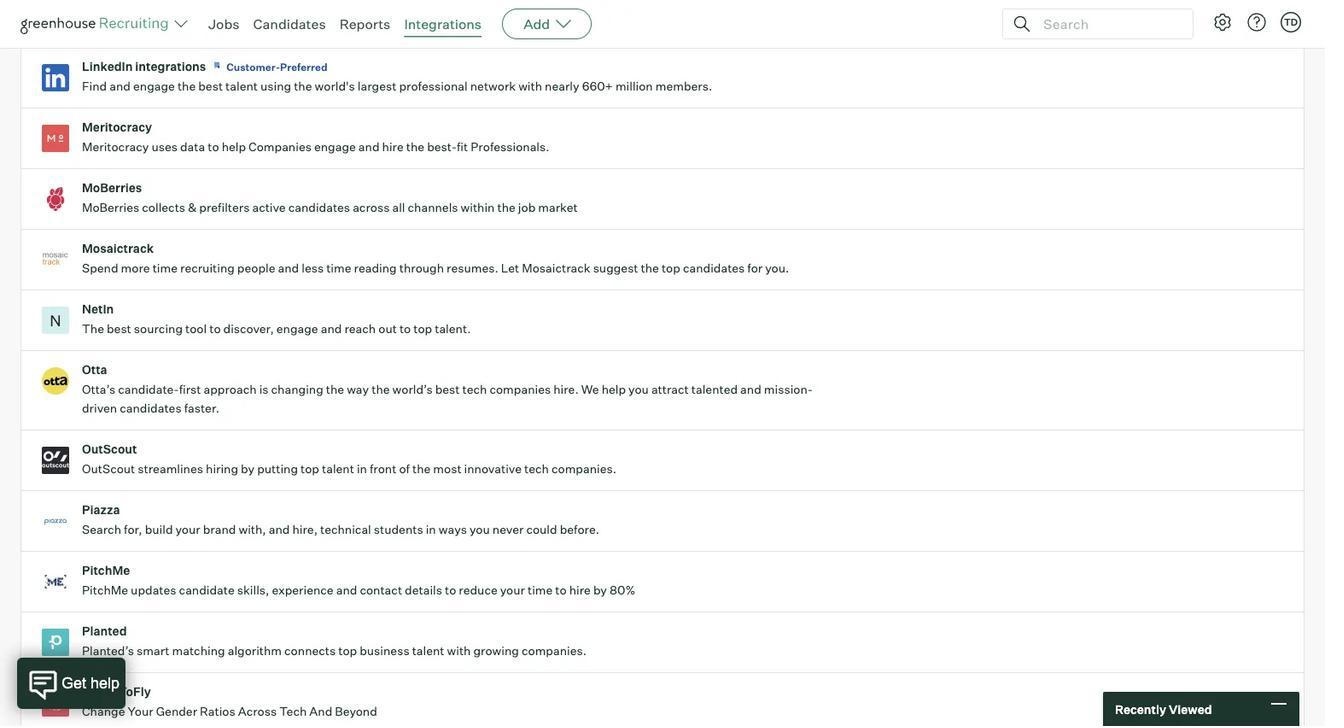 Task type: describe. For each thing, give the bounding box(es) containing it.
candidates inside otta otta's candidate-first approach is changing the way the world's best tech companies hire. we help you attract talented and mission- driven candidates faster.
[[120, 401, 182, 416]]

candidate
[[179, 583, 235, 598]]

2 process from the left
[[491, 19, 536, 33]]

network
[[471, 79, 516, 94]]

by inside pitchme pitchme updates candidate skills, experience and contact details to reduce your time to hire by 80%
[[594, 583, 607, 598]]

hire.
[[554, 382, 579, 397]]

ratios
[[200, 705, 236, 720]]

talent inside outscout outscout streamlines hiring by putting top talent in front of the most innovative tech companies.
[[322, 462, 354, 477]]

candidates inside moberries moberries collects & prefilters active candidates across all channels within the job market
[[288, 201, 350, 215]]

companies. inside outscout outscout streamlines hiring by putting top talent in front of the most innovative tech companies.
[[552, 462, 617, 477]]

hire,
[[293, 523, 318, 538]]

and down linkedin on the left top of the page
[[110, 79, 131, 94]]

resumes.
[[447, 261, 499, 276]]

pitchme pitchme updates candidate skills, experience and contact details to reduce your time to hire by 80%
[[82, 564, 636, 598]]

is
[[259, 382, 269, 397]]

with inside planted planted's smart matching algorithm connects top business talent with growing companies.
[[447, 644, 471, 659]]

suggest
[[593, 261, 639, 276]]

million
[[616, 79, 653, 94]]

and inside leap enhances the job-seeking process for gen z students and the hiring process for employers. link
[[412, 19, 433, 33]]

students inside piazza search for, build your brand with, and hire, technical students in ways you never could before.
[[374, 523, 423, 538]]

reading
[[354, 261, 397, 276]]

driven
[[82, 401, 117, 416]]

spend
[[82, 261, 118, 276]]

approach
[[204, 382, 257, 397]]

business
[[360, 644, 410, 659]]

preferred
[[280, 61, 328, 74]]

search
[[82, 523, 121, 538]]

seeking
[[213, 19, 256, 33]]

help inside meritocracy meritocracy uses data to help companies engage and hire the best-fit professionals.
[[222, 140, 246, 155]]

customer-
[[227, 61, 280, 74]]

the inside outscout outscout streamlines hiring by putting top talent in front of the most innovative tech companies.
[[413, 462, 431, 477]]

td button
[[1278, 9, 1305, 36]]

in inside piazza search for, build your brand with, and hire, technical students in ways you never could before.
[[426, 523, 436, 538]]

1 horizontal spatial for
[[538, 19, 554, 33]]

0 vertical spatial mosaictrack
[[82, 242, 154, 256]]

less
[[302, 261, 324, 276]]

netin
[[82, 302, 114, 317]]

planted's
[[82, 644, 134, 659]]

1 outscout from the top
[[82, 442, 137, 457]]

could
[[527, 523, 558, 538]]

contact
[[360, 583, 402, 598]]

change
[[82, 705, 125, 720]]

td
[[1285, 16, 1299, 28]]

let
[[501, 261, 520, 276]]

your inside pitchme pitchme updates candidate skills, experience and contact details to reduce your time to hire by 80%
[[500, 583, 525, 598]]

1 horizontal spatial with
[[519, 79, 543, 94]]

0 horizontal spatial time
[[153, 261, 178, 276]]

reports link
[[340, 15, 391, 32]]

tech inside otta otta's candidate-first approach is changing the way the world's best tech companies hire. we help you attract talented and mission- driven candidates faster.
[[463, 382, 487, 397]]

integrations link
[[404, 15, 482, 32]]

top inside planted planted's smart matching algorithm connects top business talent with growing companies.
[[339, 644, 357, 659]]

companies
[[490, 382, 551, 397]]

hire inside meritocracy meritocracy uses data to help companies engage and hire the best-fit professionals.
[[382, 140, 404, 155]]

candidates link
[[253, 15, 326, 32]]

gen
[[324, 19, 347, 33]]

planted
[[82, 624, 127, 639]]

channels
[[408, 201, 458, 215]]

with,
[[239, 523, 266, 538]]

members.
[[656, 79, 713, 94]]

n
[[50, 312, 61, 330]]

greenhouse recruiting image
[[21, 14, 174, 34]]

0 vertical spatial best
[[198, 79, 223, 94]]

2 meritocracy from the top
[[82, 140, 149, 155]]

attract
[[652, 382, 689, 397]]

0 vertical spatial engage
[[133, 79, 175, 94]]

discover,
[[223, 322, 274, 337]]

enhances
[[112, 19, 166, 33]]

growing
[[474, 644, 519, 659]]

job
[[518, 201, 536, 215]]

professionals.
[[471, 140, 550, 155]]

prefilters
[[199, 201, 250, 215]]

and inside the mosaictrack spend more time recruiting people and less time reading through resumes. let mosaictrack suggest the top candidates for you.
[[278, 261, 299, 276]]

recruiting
[[180, 261, 235, 276]]

world's
[[315, 79, 355, 94]]

outscout outscout streamlines hiring by putting top talent in front of the most innovative tech companies.
[[82, 442, 617, 477]]

candidate-
[[118, 382, 179, 397]]

talent.
[[435, 322, 471, 337]]

faster.
[[184, 401, 220, 416]]

companies. inside planted planted's smart matching algorithm connects top business talent with growing companies.
[[522, 644, 587, 659]]

market
[[538, 201, 578, 215]]

the down preferred
[[294, 79, 312, 94]]

by inside outscout outscout streamlines hiring by putting top talent in front of the most innovative tech companies.
[[241, 462, 255, 477]]

before.
[[560, 523, 600, 538]]

for,
[[124, 523, 142, 538]]

brand
[[203, 523, 236, 538]]

find
[[82, 79, 107, 94]]

nearly
[[545, 79, 580, 94]]

collects
[[142, 201, 185, 215]]

the right way
[[372, 382, 390, 397]]

for inside the mosaictrack spend more time recruiting people and less time reading through resumes. let mosaictrack suggest the top candidates for you.
[[748, 261, 763, 276]]

&
[[188, 201, 197, 215]]

top inside netin the best sourcing tool to discover, engage and reach out to top talent.
[[414, 322, 432, 337]]

0 vertical spatial talent
[[226, 79, 258, 94]]

the down the integrations on the left
[[178, 79, 196, 94]]

job-
[[190, 19, 213, 33]]

1 meritocracy from the top
[[82, 120, 152, 135]]

1 horizontal spatial hiring
[[456, 19, 489, 33]]

to right details
[[445, 583, 456, 598]]

top inside the mosaictrack spend more time recruiting people and less time reading through resumes. let mosaictrack suggest the top candidates for you.
[[662, 261, 681, 276]]

2 moberries from the top
[[82, 201, 140, 215]]

and inside piazza search for, build your brand with, and hire, technical students in ways you never could before.
[[269, 523, 290, 538]]

1 pitchme from the top
[[82, 564, 130, 579]]

build
[[145, 523, 173, 538]]

to left 80%
[[556, 583, 567, 598]]

data
[[180, 140, 205, 155]]

jobs link
[[208, 15, 240, 32]]

linkedin
[[82, 60, 133, 74]]

you.
[[766, 261, 790, 276]]

ways
[[439, 523, 467, 538]]

you inside otta otta's candidate-first approach is changing the way the world's best tech companies hire. we help you attract talented and mission- driven candidates faster.
[[629, 382, 649, 397]]

to inside meritocracy meritocracy uses data to help companies engage and hire the best-fit professionals.
[[208, 140, 219, 155]]

add button
[[502, 9, 592, 39]]

linkedin integrations
[[82, 60, 206, 74]]

companies
[[249, 140, 312, 155]]

the up professional
[[435, 19, 454, 33]]

660+
[[582, 79, 613, 94]]

jobs
[[208, 15, 240, 32]]

2 pitchme from the top
[[82, 583, 128, 598]]

piazza search for, build your brand with, and hire, technical students in ways you never could before.
[[82, 503, 600, 538]]

within
[[461, 201, 495, 215]]

td button
[[1282, 12, 1302, 32]]



Task type: locate. For each thing, give the bounding box(es) containing it.
time inside pitchme pitchme updates candidate skills, experience and contact details to reduce your time to hire by 80%
[[528, 583, 553, 598]]

your right build
[[176, 523, 201, 538]]

1 horizontal spatial your
[[500, 583, 525, 598]]

reduce
[[459, 583, 498, 598]]

and left reach
[[321, 322, 342, 337]]

world's
[[393, 382, 433, 397]]

mosaictrack right let
[[522, 261, 591, 276]]

matching
[[172, 644, 225, 659]]

hiring up network at the left top
[[456, 19, 489, 33]]

outscout up piazza
[[82, 462, 135, 477]]

companies. right growing
[[522, 644, 587, 659]]

1 vertical spatial companies.
[[522, 644, 587, 659]]

the right 'suggest'
[[641, 261, 659, 276]]

time down could
[[528, 583, 553, 598]]

engage for companies
[[314, 140, 356, 155]]

professional
[[399, 79, 468, 94]]

in left front
[[357, 462, 367, 477]]

2 outscout from the top
[[82, 462, 135, 477]]

best right world's
[[435, 382, 460, 397]]

1 horizontal spatial tech
[[525, 462, 549, 477]]

tech
[[280, 705, 307, 720]]

0 horizontal spatial in
[[357, 462, 367, 477]]

talent down customer-
[[226, 79, 258, 94]]

first
[[179, 382, 201, 397]]

powertofly
[[82, 685, 151, 700]]

putting
[[257, 462, 298, 477]]

0 vertical spatial tech
[[463, 382, 487, 397]]

the left job
[[498, 201, 516, 215]]

details
[[405, 583, 442, 598]]

1 vertical spatial tech
[[525, 462, 549, 477]]

and up across
[[359, 140, 380, 155]]

moberries moberries collects & prefilters active candidates across all channels within the job market
[[82, 181, 578, 215]]

most
[[433, 462, 462, 477]]

and left the contact
[[336, 583, 357, 598]]

0 vertical spatial hire
[[382, 140, 404, 155]]

1 horizontal spatial time
[[327, 261, 352, 276]]

out
[[379, 322, 397, 337]]

all
[[393, 201, 405, 215]]

1 vertical spatial pitchme
[[82, 583, 128, 598]]

in inside outscout outscout streamlines hiring by putting top talent in front of the most innovative tech companies.
[[357, 462, 367, 477]]

1 vertical spatial students
[[374, 523, 423, 538]]

0 horizontal spatial talent
[[226, 79, 258, 94]]

for left gen
[[306, 19, 321, 33]]

pitchme
[[82, 564, 130, 579], [82, 583, 128, 598]]

best right the
[[107, 322, 131, 337]]

mosaictrack up more
[[82, 242, 154, 256]]

1 vertical spatial in
[[426, 523, 436, 538]]

add
[[524, 15, 550, 32]]

and inside meritocracy meritocracy uses data to help companies engage and hire the best-fit professionals.
[[359, 140, 380, 155]]

tool
[[185, 322, 207, 337]]

candidates right the active
[[288, 201, 350, 215]]

0 vertical spatial with
[[519, 79, 543, 94]]

0 horizontal spatial best
[[107, 322, 131, 337]]

1 horizontal spatial in
[[426, 523, 436, 538]]

0 vertical spatial you
[[629, 382, 649, 397]]

changing
[[271, 382, 324, 397]]

mosaictrack spend more time recruiting people and less time reading through resumes. let mosaictrack suggest the top candidates for you.
[[82, 242, 790, 276]]

candidates inside the mosaictrack spend more time recruiting people and less time reading through resumes. let mosaictrack suggest the top candidates for you.
[[683, 261, 745, 276]]

1 horizontal spatial candidates
[[288, 201, 350, 215]]

otta otta's candidate-first approach is changing the way the world's best tech companies hire. we help you attract talented and mission- driven candidates faster.
[[82, 363, 813, 416]]

hire left the best-
[[382, 140, 404, 155]]

by
[[241, 462, 255, 477], [594, 583, 607, 598]]

process up network at the left top
[[491, 19, 536, 33]]

the inside the mosaictrack spend more time recruiting people and less time reading through resumes. let mosaictrack suggest the top candidates for you.
[[641, 261, 659, 276]]

front
[[370, 462, 397, 477]]

with left growing
[[447, 644, 471, 659]]

0 vertical spatial pitchme
[[82, 564, 130, 579]]

1 vertical spatial you
[[470, 523, 490, 538]]

1 horizontal spatial talent
[[322, 462, 354, 477]]

gender
[[156, 705, 197, 720]]

1 vertical spatial engage
[[314, 140, 356, 155]]

1 horizontal spatial mosaictrack
[[522, 261, 591, 276]]

moberries up spend on the left of the page
[[82, 181, 142, 196]]

talent inside planted planted's smart matching algorithm connects top business talent with growing companies.
[[412, 644, 445, 659]]

leap
[[82, 19, 110, 33]]

engage down linkedin integrations
[[133, 79, 175, 94]]

engage inside netin the best sourcing tool to discover, engage and reach out to top talent.
[[277, 322, 318, 337]]

1 horizontal spatial process
[[491, 19, 536, 33]]

students right the z
[[360, 19, 409, 33]]

hire inside pitchme pitchme updates candidate skills, experience and contact details to reduce your time to hire by 80%
[[570, 583, 591, 598]]

0 vertical spatial by
[[241, 462, 255, 477]]

active
[[252, 201, 286, 215]]

meritocracy down find
[[82, 120, 152, 135]]

your right reduce
[[500, 583, 525, 598]]

1 vertical spatial help
[[602, 382, 626, 397]]

and inside otta otta's candidate-first approach is changing the way the world's best tech companies hire. we help you attract talented and mission- driven candidates faster.
[[741, 382, 762, 397]]

2 horizontal spatial talent
[[412, 644, 445, 659]]

the left the best-
[[407, 140, 425, 155]]

never
[[493, 523, 524, 538]]

0 horizontal spatial your
[[176, 523, 201, 538]]

meritocracy
[[82, 120, 152, 135], [82, 140, 149, 155]]

1 vertical spatial by
[[594, 583, 607, 598]]

1 vertical spatial mosaictrack
[[522, 261, 591, 276]]

experience
[[272, 583, 334, 598]]

companies. up before.
[[552, 462, 617, 477]]

2 horizontal spatial for
[[748, 261, 763, 276]]

tech left companies
[[463, 382, 487, 397]]

1 horizontal spatial by
[[594, 583, 607, 598]]

time right less
[[327, 261, 352, 276]]

netin the best sourcing tool to discover, engage and reach out to top talent.
[[82, 302, 471, 337]]

engage for discover,
[[277, 322, 318, 337]]

tech inside outscout outscout streamlines hiring by putting top talent in front of the most innovative tech companies.
[[525, 462, 549, 477]]

integrations
[[404, 15, 482, 32]]

viewed
[[1170, 702, 1213, 717]]

across
[[238, 705, 277, 720]]

leap enhances the job-seeking process for gen z students and the hiring process for employers.
[[82, 19, 618, 33]]

your inside piazza search for, build your brand with, and hire, technical students in ways you never could before.
[[176, 523, 201, 538]]

the right of
[[413, 462, 431, 477]]

hire left 80%
[[570, 583, 591, 598]]

and left hire, on the bottom of page
[[269, 523, 290, 538]]

1 vertical spatial candidates
[[683, 261, 745, 276]]

0 horizontal spatial tech
[[463, 382, 487, 397]]

0 horizontal spatial hiring
[[206, 462, 238, 477]]

1 horizontal spatial hire
[[570, 583, 591, 598]]

and right the reports
[[412, 19, 433, 33]]

help right we
[[602, 382, 626, 397]]

candidates down candidate-
[[120, 401, 182, 416]]

in
[[357, 462, 367, 477], [426, 523, 436, 538]]

2 vertical spatial best
[[435, 382, 460, 397]]

the
[[169, 19, 187, 33], [435, 19, 454, 33], [178, 79, 196, 94], [294, 79, 312, 94], [407, 140, 425, 155], [498, 201, 516, 215], [641, 261, 659, 276], [326, 382, 344, 397], [372, 382, 390, 397], [413, 462, 431, 477]]

1 vertical spatial outscout
[[82, 462, 135, 477]]

2 vertical spatial engage
[[277, 322, 318, 337]]

pitchme up planted
[[82, 583, 128, 598]]

hiring inside outscout outscout streamlines hiring by putting top talent in front of the most innovative tech companies.
[[206, 462, 238, 477]]

moberries left the collects
[[82, 201, 140, 215]]

help inside otta otta's candidate-first approach is changing the way the world's best tech companies hire. we help you attract talented and mission- driven candidates faster.
[[602, 382, 626, 397]]

engage right discover,
[[277, 322, 318, 337]]

students right technical
[[374, 523, 423, 538]]

0 horizontal spatial for
[[306, 19, 321, 33]]

reach
[[345, 322, 376, 337]]

to right tool
[[209, 322, 221, 337]]

by left putting
[[241, 462, 255, 477]]

largest
[[358, 79, 397, 94]]

and right the talented
[[741, 382, 762, 397]]

to
[[208, 140, 219, 155], [209, 322, 221, 337], [400, 322, 411, 337], [445, 583, 456, 598], [556, 583, 567, 598]]

0 vertical spatial companies.
[[552, 462, 617, 477]]

1 vertical spatial hire
[[570, 583, 591, 598]]

top left business
[[339, 644, 357, 659]]

tech right innovative
[[525, 462, 549, 477]]

0 horizontal spatial help
[[222, 140, 246, 155]]

1 moberries from the top
[[82, 181, 142, 196]]

1 horizontal spatial help
[[602, 382, 626, 397]]

process up "customer-preferred"
[[259, 19, 303, 33]]

z
[[349, 19, 357, 33]]

1 vertical spatial with
[[447, 644, 471, 659]]

engage inside meritocracy meritocracy uses data to help companies engage and hire the best-fit professionals.
[[314, 140, 356, 155]]

and left less
[[278, 261, 299, 276]]

time right more
[[153, 261, 178, 276]]

0 vertical spatial students
[[360, 19, 409, 33]]

1 vertical spatial your
[[500, 583, 525, 598]]

engage up moberries moberries collects & prefilters active candidates across all channels within the job market
[[314, 140, 356, 155]]

2 vertical spatial candidates
[[120, 401, 182, 416]]

Search text field
[[1040, 12, 1178, 36]]

top right 'suggest'
[[662, 261, 681, 276]]

for left employers.
[[538, 19, 554, 33]]

meritocracy left uses
[[82, 140, 149, 155]]

and
[[412, 19, 433, 33], [110, 79, 131, 94], [359, 140, 380, 155], [278, 261, 299, 276], [321, 322, 342, 337], [741, 382, 762, 397], [269, 523, 290, 538], [336, 583, 357, 598]]

1 vertical spatial hiring
[[206, 462, 238, 477]]

0 vertical spatial help
[[222, 140, 246, 155]]

the
[[82, 322, 104, 337]]

0 vertical spatial meritocracy
[[82, 120, 152, 135]]

0 horizontal spatial hire
[[382, 140, 404, 155]]

2 horizontal spatial time
[[528, 583, 553, 598]]

top left talent.
[[414, 322, 432, 337]]

1 horizontal spatial best
[[198, 79, 223, 94]]

candidates
[[253, 15, 326, 32]]

in left ways
[[426, 523, 436, 538]]

to right out
[[400, 322, 411, 337]]

find and engage the best talent using the world's largest professional network with nearly 660+ million members.
[[82, 79, 713, 94]]

best inside otta otta's candidate-first approach is changing the way the world's best tech companies hire. we help you attract talented and mission- driven candidates faster.
[[435, 382, 460, 397]]

best
[[198, 79, 223, 94], [107, 322, 131, 337], [435, 382, 460, 397]]

the left way
[[326, 382, 344, 397]]

pitchme down search
[[82, 564, 130, 579]]

planted planted's smart matching algorithm connects top business talent with growing companies.
[[82, 624, 587, 659]]

0 horizontal spatial with
[[447, 644, 471, 659]]

smart
[[137, 644, 170, 659]]

talent left front
[[322, 462, 354, 477]]

the inside meritocracy meritocracy uses data to help companies engage and hire the best-fit professionals.
[[407, 140, 425, 155]]

streamlines
[[138, 462, 203, 477]]

skills,
[[237, 583, 269, 598]]

otta's
[[82, 382, 115, 397]]

recently
[[1116, 702, 1167, 717]]

top right putting
[[301, 462, 320, 477]]

2 horizontal spatial candidates
[[683, 261, 745, 276]]

and inside netin the best sourcing tool to discover, engage and reach out to top talent.
[[321, 322, 342, 337]]

0 horizontal spatial mosaictrack
[[82, 242, 154, 256]]

technical
[[320, 523, 371, 538]]

0 horizontal spatial process
[[259, 19, 303, 33]]

otta
[[82, 363, 107, 378]]

across
[[353, 201, 390, 215]]

you right ways
[[470, 523, 490, 538]]

1 vertical spatial talent
[[322, 462, 354, 477]]

outscout down driven
[[82, 442, 137, 457]]

recently viewed
[[1116, 702, 1213, 717]]

talent right business
[[412, 644, 445, 659]]

and inside pitchme pitchme updates candidate skills, experience and contact details to reduce your time to hire by 80%
[[336, 583, 357, 598]]

0 vertical spatial moberries
[[82, 181, 142, 196]]

hire
[[382, 140, 404, 155], [570, 583, 591, 598]]

engage
[[133, 79, 175, 94], [314, 140, 356, 155], [277, 322, 318, 337]]

1 vertical spatial best
[[107, 322, 131, 337]]

with left nearly
[[519, 79, 543, 94]]

updates
[[131, 583, 176, 598]]

1 process from the left
[[259, 19, 303, 33]]

you inside piazza search for, build your brand with, and hire, technical students in ways you never could before.
[[470, 523, 490, 538]]

process
[[259, 19, 303, 33], [491, 19, 536, 33]]

customer-preferred
[[227, 61, 328, 74]]

the inside moberries moberries collects & prefilters active candidates across all channels within the job market
[[498, 201, 516, 215]]

2 vertical spatial talent
[[412, 644, 445, 659]]

more
[[121, 261, 150, 276]]

1 horizontal spatial you
[[629, 382, 649, 397]]

the left job-
[[169, 19, 187, 33]]

0 horizontal spatial by
[[241, 462, 255, 477]]

for left you.
[[748, 261, 763, 276]]

we
[[582, 382, 599, 397]]

connects
[[285, 644, 336, 659]]

best inside netin the best sourcing tool to discover, engage and reach out to top talent.
[[107, 322, 131, 337]]

you left "attract"
[[629, 382, 649, 397]]

configure image
[[1213, 12, 1234, 32]]

moberries
[[82, 181, 142, 196], [82, 201, 140, 215]]

2 horizontal spatial best
[[435, 382, 460, 397]]

beyond
[[335, 705, 377, 720]]

0 vertical spatial your
[[176, 523, 201, 538]]

candidates left you.
[[683, 261, 745, 276]]

top inside outscout outscout streamlines hiring by putting top talent in front of the most innovative tech companies.
[[301, 462, 320, 477]]

by left 80%
[[594, 583, 607, 598]]

meritocracy meritocracy uses data to help companies engage and hire the best-fit professionals.
[[82, 120, 550, 155]]

hiring right streamlines
[[206, 462, 238, 477]]

best down the integrations on the left
[[198, 79, 223, 94]]

80%
[[610, 583, 636, 598]]

0 horizontal spatial you
[[470, 523, 490, 538]]

0 horizontal spatial candidates
[[120, 401, 182, 416]]

0 vertical spatial in
[[357, 462, 367, 477]]

to right the data
[[208, 140, 219, 155]]

1 vertical spatial moberries
[[82, 201, 140, 215]]

help right the data
[[222, 140, 246, 155]]

1 vertical spatial meritocracy
[[82, 140, 149, 155]]

0 vertical spatial candidates
[[288, 201, 350, 215]]

leap enhances the job-seeking process for gen z students and the hiring process for employers. link
[[21, 0, 1305, 48]]

talented
[[692, 382, 738, 397]]

0 vertical spatial hiring
[[456, 19, 489, 33]]

0 vertical spatial outscout
[[82, 442, 137, 457]]



Task type: vqa. For each thing, say whether or not it's contained in the screenshot.
All Day
no



